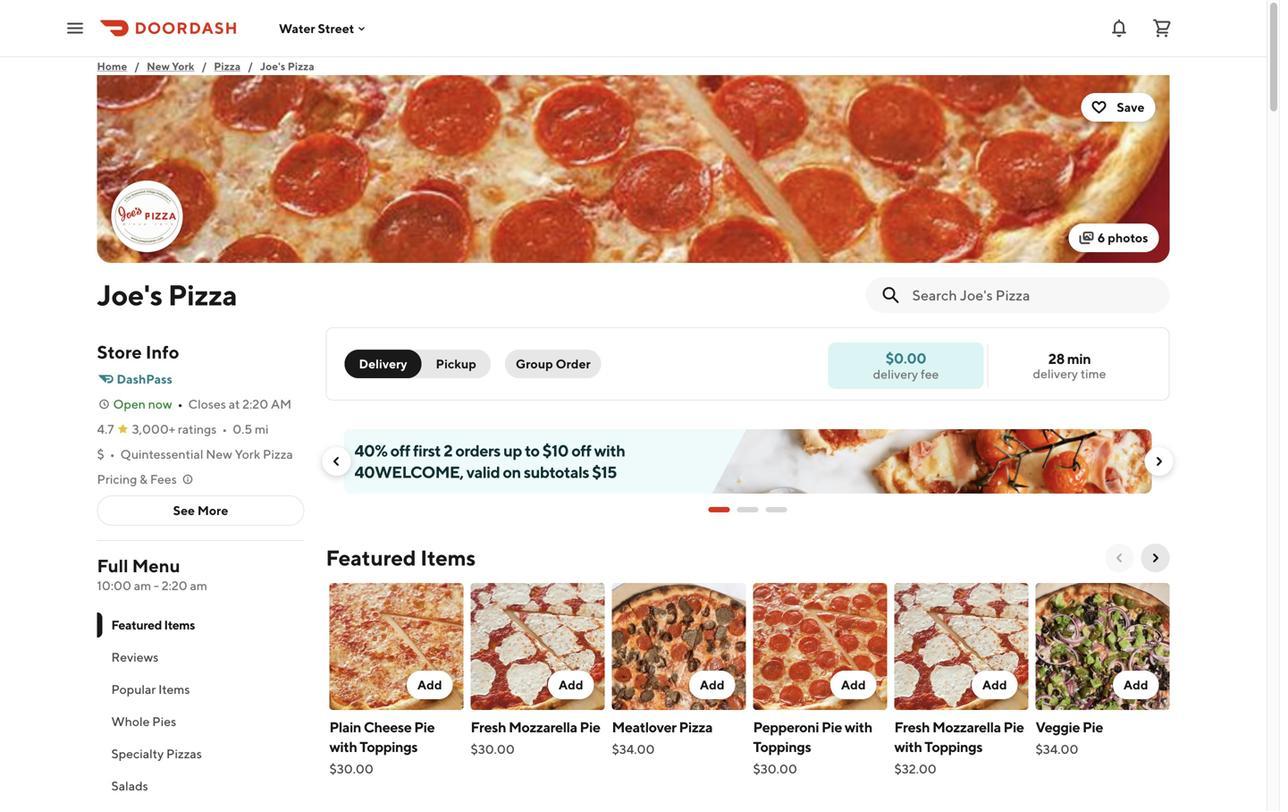 Task type: locate. For each thing, give the bounding box(es) containing it.
1 am from the left
[[134, 578, 151, 593]]

pie for plain cheese pie with toppings
[[414, 719, 435, 736]]

2 horizontal spatial $30.00
[[754, 762, 798, 776]]

1 vertical spatial 2:20
[[162, 578, 188, 593]]

1 vertical spatial joe's
[[97, 278, 163, 312]]

joe's pizza image
[[97, 75, 1170, 263], [113, 182, 181, 250]]

fresh inside fresh mozzarella pie $30.00
[[471, 719, 506, 736]]

3 add button from the left
[[690, 671, 736, 699]]

1 horizontal spatial featured
[[326, 545, 416, 571]]

mozzarella up $32.00
[[933, 719, 1002, 736]]

3 pie from the left
[[822, 719, 843, 736]]

plain
[[330, 719, 361, 736]]

new right home link
[[147, 60, 170, 72]]

1 horizontal spatial off
[[572, 441, 592, 460]]

delivery left time
[[1034, 366, 1079, 381]]

1 horizontal spatial $30.00
[[471, 742, 515, 757]]

0 horizontal spatial off
[[390, 441, 410, 460]]

am left -
[[134, 578, 151, 593]]

1 horizontal spatial •
[[178, 397, 183, 411]]

0 horizontal spatial york
[[172, 60, 194, 72]]

0 vertical spatial york
[[172, 60, 194, 72]]

pie inside fresh mozzarella pie with toppings $32.00
[[1004, 719, 1025, 736]]

0 vertical spatial new
[[147, 60, 170, 72]]

delivery
[[359, 356, 407, 371]]

new down ratings
[[206, 447, 232, 462]]

5 add button from the left
[[972, 671, 1018, 699]]

cheese
[[364, 719, 412, 736]]

2 horizontal spatial /
[[248, 60, 253, 72]]

$34.00 down meatlover
[[612, 742, 655, 757]]

pie right pepperoni
[[822, 719, 843, 736]]

0 horizontal spatial •
[[110, 447, 115, 462]]

with up $15
[[594, 441, 626, 460]]

Item Search search field
[[913, 285, 1156, 305]]

am right -
[[190, 578, 207, 593]]

1 fresh from the left
[[471, 719, 506, 736]]

-
[[154, 578, 159, 593]]

2:20 right at
[[243, 397, 268, 411]]

pie right cheese
[[414, 719, 435, 736]]

1 horizontal spatial mozzarella
[[933, 719, 1002, 736]]

add button for fresh mozzarella pie with toppings
[[972, 671, 1018, 699]]

fresh inside fresh mozzarella pie with toppings $32.00
[[895, 719, 930, 736]]

delivery left fee
[[874, 367, 919, 381]]

$34.00 inside meatlover pizza $34.00
[[612, 742, 655, 757]]

specialty pizzas button
[[97, 738, 305, 770]]

0 horizontal spatial mozzarella
[[509, 719, 578, 736]]

3,000+
[[132, 422, 175, 436]]

0 horizontal spatial $30.00
[[330, 762, 374, 776]]

1 horizontal spatial /
[[202, 60, 207, 72]]

6 photos button
[[1070, 224, 1160, 252]]

2 add button from the left
[[548, 671, 594, 699]]

see
[[173, 503, 195, 518]]

add for fresh mozzarella pie with toppings
[[983, 678, 1008, 692]]

/
[[134, 60, 140, 72], [202, 60, 207, 72], [248, 60, 253, 72]]

5 pie from the left
[[1083, 719, 1104, 736]]

1 add from the left
[[418, 678, 442, 692]]

4 pie from the left
[[1004, 719, 1025, 736]]

add button for plain cheese pie with toppings
[[407, 671, 453, 699]]

pie inside fresh mozzarella pie $30.00
[[580, 719, 601, 736]]

reviews button
[[97, 641, 305, 674]]

mozzarella for with
[[933, 719, 1002, 736]]

0 horizontal spatial toppings
[[360, 738, 418, 755]]

water street button
[[279, 21, 369, 36]]

$34.00 down the veggie at the bottom
[[1036, 742, 1079, 757]]

•
[[178, 397, 183, 411], [222, 422, 227, 436], [110, 447, 115, 462]]

mozzarella
[[509, 719, 578, 736], [933, 719, 1002, 736]]

mozzarella down fresh mozzarella pie image
[[509, 719, 578, 736]]

featured items
[[326, 545, 476, 571], [111, 618, 195, 632]]

with right pepperoni
[[845, 719, 873, 736]]

first
[[413, 441, 441, 460]]

0 horizontal spatial /
[[134, 60, 140, 72]]

2 horizontal spatial •
[[222, 422, 227, 436]]

store
[[97, 342, 142, 363]]

1 horizontal spatial $34.00
[[1036, 742, 1079, 757]]

pie for fresh mozzarella pie with toppings
[[1004, 719, 1025, 736]]

meatlover pizza image
[[612, 583, 746, 710]]

popular items
[[111, 682, 190, 697]]

1 vertical spatial new
[[206, 447, 232, 462]]

pizza right meatlover
[[679, 719, 713, 736]]

4.7
[[97, 422, 114, 436]]

40welcome,
[[355, 462, 464, 482]]

/ right pizza link
[[248, 60, 253, 72]]

toppings
[[360, 738, 418, 755], [754, 738, 811, 755], [925, 738, 983, 755]]

0 vertical spatial joe's
[[260, 60, 286, 72]]

delivery inside $0.00 delivery fee
[[874, 367, 919, 381]]

4 add button from the left
[[831, 671, 877, 699]]

$34.00 inside veggie pie $34.00
[[1036, 742, 1079, 757]]

2 pie from the left
[[580, 719, 601, 736]]

2 vertical spatial items
[[158, 682, 190, 697]]

order
[[556, 356, 591, 371]]

pepperoni pie with toppings image
[[754, 583, 888, 710]]

1 toppings from the left
[[360, 738, 418, 755]]

1 mozzarella from the left
[[509, 719, 578, 736]]

2 $34.00 from the left
[[1036, 742, 1079, 757]]

fresh
[[471, 719, 506, 736], [895, 719, 930, 736]]

street
[[318, 21, 355, 36]]

4 add from the left
[[842, 678, 866, 692]]

york left pizza link
[[172, 60, 194, 72]]

next button of carousel image
[[1152, 454, 1167, 469], [1149, 551, 1163, 565]]

add button for fresh mozzarella pie
[[548, 671, 594, 699]]

1 vertical spatial •
[[222, 422, 227, 436]]

2:20
[[243, 397, 268, 411], [162, 578, 188, 593]]

2 horizontal spatial toppings
[[925, 738, 983, 755]]

toppings inside plain cheese pie with toppings $30.00
[[360, 738, 418, 755]]

with
[[594, 441, 626, 460], [845, 719, 873, 736], [330, 738, 357, 755], [895, 738, 923, 755]]

6
[[1098, 230, 1106, 245]]

add button
[[407, 671, 453, 699], [548, 671, 594, 699], [690, 671, 736, 699], [831, 671, 877, 699], [972, 671, 1018, 699], [1114, 671, 1160, 699]]

5 add from the left
[[983, 678, 1008, 692]]

• left the 0.5
[[222, 422, 227, 436]]

1 $34.00 from the left
[[612, 742, 655, 757]]

1 pie from the left
[[414, 719, 435, 736]]

pricing & fees
[[97, 472, 177, 487]]

fresh mozzarella pie $30.00
[[471, 719, 601, 757]]

$ • quintessential new york pizza
[[97, 447, 293, 462]]

pies
[[152, 714, 176, 729]]

toppings down pepperoni
[[754, 738, 811, 755]]

pie inside pepperoni pie with toppings $30.00
[[822, 719, 843, 736]]

fresh for $30.00
[[471, 719, 506, 736]]

joe's
[[260, 60, 286, 72], [97, 278, 163, 312]]

40%
[[355, 441, 388, 460]]

am
[[134, 578, 151, 593], [190, 578, 207, 593]]

pizza down mi
[[263, 447, 293, 462]]

$32.00
[[895, 762, 937, 776]]

0 horizontal spatial featured items
[[111, 618, 195, 632]]

0 horizontal spatial joe's
[[97, 278, 163, 312]]

at
[[229, 397, 240, 411]]

1 horizontal spatial 2:20
[[243, 397, 268, 411]]

2 vertical spatial •
[[110, 447, 115, 462]]

fresh mozzarella pie with toppings $32.00
[[895, 719, 1025, 776]]

6 add button from the left
[[1114, 671, 1160, 699]]

off
[[390, 441, 410, 460], [572, 441, 592, 460]]

1 vertical spatial featured
[[111, 618, 162, 632]]

1 horizontal spatial featured items
[[326, 545, 476, 571]]

pie left the veggie at the bottom
[[1004, 719, 1025, 736]]

pie left meatlover
[[580, 719, 601, 736]]

$0.00 delivery fee
[[874, 350, 940, 381]]

2:20 inside full menu 10:00 am - 2:20 am
[[162, 578, 188, 593]]

items
[[421, 545, 476, 571], [164, 618, 195, 632], [158, 682, 190, 697]]

• right now
[[178, 397, 183, 411]]

pie right the veggie at the bottom
[[1083, 719, 1104, 736]]

6 photos
[[1098, 230, 1149, 245]]

mozzarella inside fresh mozzarella pie $30.00
[[509, 719, 578, 736]]

/ left pizza link
[[202, 60, 207, 72]]

off right the $10
[[572, 441, 592, 460]]

0 horizontal spatial fresh
[[471, 719, 506, 736]]

2 off from the left
[[572, 441, 592, 460]]

2 toppings from the left
[[754, 738, 811, 755]]

toppings inside pepperoni pie with toppings $30.00
[[754, 738, 811, 755]]

toppings for fresh
[[925, 738, 983, 755]]

3 toppings from the left
[[925, 738, 983, 755]]

add for meatlover pizza
[[700, 678, 725, 692]]

1 vertical spatial york
[[235, 447, 260, 462]]

add
[[418, 678, 442, 692], [559, 678, 584, 692], [700, 678, 725, 692], [842, 678, 866, 692], [983, 678, 1008, 692], [1124, 678, 1149, 692]]

pepperoni
[[754, 719, 819, 736]]

pie
[[414, 719, 435, 736], [580, 719, 601, 736], [822, 719, 843, 736], [1004, 719, 1025, 736], [1083, 719, 1104, 736]]

2 fresh from the left
[[895, 719, 930, 736]]

york
[[172, 60, 194, 72], [235, 447, 260, 462]]

save button
[[1082, 93, 1156, 122]]

plain cheese pie with toppings image
[[330, 583, 464, 710]]

featured items down 40welcome,
[[326, 545, 476, 571]]

joe's up store info
[[97, 278, 163, 312]]

1 horizontal spatial toppings
[[754, 738, 811, 755]]

• right $
[[110, 447, 115, 462]]

time
[[1081, 366, 1107, 381]]

featured items up reviews
[[111, 618, 195, 632]]

Delivery radio
[[345, 350, 422, 378]]

2:20 right -
[[162, 578, 188, 593]]

water street
[[279, 21, 355, 36]]

1 horizontal spatial delivery
[[1034, 366, 1079, 381]]

0 horizontal spatial featured
[[111, 618, 162, 632]]

2 mozzarella from the left
[[933, 719, 1002, 736]]

pricing
[[97, 472, 137, 487]]

pie inside plain cheese pie with toppings $30.00
[[414, 719, 435, 736]]

toppings inside fresh mozzarella pie with toppings $32.00
[[925, 738, 983, 755]]

toppings down cheese
[[360, 738, 418, 755]]

whole pies button
[[97, 706, 305, 738]]

0 items, open order cart image
[[1152, 17, 1174, 39]]

pizza up info
[[168, 278, 237, 312]]

quintessential
[[120, 447, 203, 462]]

0 vertical spatial items
[[421, 545, 476, 571]]

pie for fresh mozzarella pie
[[580, 719, 601, 736]]

notification bell image
[[1109, 17, 1131, 39]]

0 horizontal spatial delivery
[[874, 367, 919, 381]]

1 horizontal spatial new
[[206, 447, 232, 462]]

0 horizontal spatial am
[[134, 578, 151, 593]]

2 add from the left
[[559, 678, 584, 692]]

now
[[148, 397, 172, 411]]

6 add from the left
[[1124, 678, 1149, 692]]

with up $32.00
[[895, 738, 923, 755]]

1 add button from the left
[[407, 671, 453, 699]]

york down 0.5 mi
[[235, 447, 260, 462]]

see more button
[[98, 496, 304, 525]]

items inside heading
[[421, 545, 476, 571]]

$10
[[543, 441, 569, 460]]

veggie
[[1036, 719, 1081, 736]]

1 vertical spatial items
[[164, 618, 195, 632]]

/ right home
[[134, 60, 140, 72]]

with down the plain
[[330, 738, 357, 755]]

off up 40welcome,
[[390, 441, 410, 460]]

mozzarella for $30.00
[[509, 719, 578, 736]]

0 horizontal spatial 2:20
[[162, 578, 188, 593]]

delivery
[[1034, 366, 1079, 381], [874, 367, 919, 381]]

toppings up $32.00
[[925, 738, 983, 755]]

0 vertical spatial featured
[[326, 545, 416, 571]]

to
[[525, 441, 540, 460]]

pricing & fees button
[[97, 470, 195, 488]]

$30.00
[[471, 742, 515, 757], [330, 762, 374, 776], [754, 762, 798, 776]]

0 horizontal spatial $34.00
[[612, 742, 655, 757]]

1 horizontal spatial am
[[190, 578, 207, 593]]

mozzarella inside fresh mozzarella pie with toppings $32.00
[[933, 719, 1002, 736]]

2
[[444, 441, 453, 460]]

pie inside veggie pie $34.00
[[1083, 719, 1104, 736]]

3 add from the left
[[700, 678, 725, 692]]

pepperoni pie with toppings $30.00
[[754, 719, 873, 776]]

0 vertical spatial 2:20
[[243, 397, 268, 411]]

2 / from the left
[[202, 60, 207, 72]]

1 horizontal spatial fresh
[[895, 719, 930, 736]]

info
[[146, 342, 179, 363]]

joe's down the water
[[260, 60, 286, 72]]

$15
[[592, 462, 617, 482]]

1 vertical spatial next button of carousel image
[[1149, 551, 1163, 565]]

home link
[[97, 57, 127, 75]]



Task type: vqa. For each thing, say whether or not it's contained in the screenshot.
Build Your Own Breakfast Burrito $11.99
no



Task type: describe. For each thing, give the bounding box(es) containing it.
$30.00 inside pepperoni pie with toppings $30.00
[[754, 762, 798, 776]]

0 vertical spatial featured items
[[326, 545, 476, 571]]

meatlover pizza $34.00
[[612, 719, 713, 757]]

fresh for with
[[895, 719, 930, 736]]

water
[[279, 21, 315, 36]]

with inside pepperoni pie with toppings $30.00
[[845, 719, 873, 736]]

$34.00 for veggie
[[1036, 742, 1079, 757]]

2 am from the left
[[190, 578, 207, 593]]

pizza inside meatlover pizza $34.00
[[679, 719, 713, 736]]

popular
[[111, 682, 156, 697]]

previous button of carousel image
[[330, 454, 344, 469]]

home
[[97, 60, 127, 72]]

closes
[[188, 397, 226, 411]]

pickup
[[436, 356, 477, 371]]

$0.00
[[886, 350, 927, 367]]

valid
[[467, 462, 500, 482]]

pizza right new york link
[[214, 60, 241, 72]]

salads button
[[97, 770, 305, 802]]

veggie pie $34.00
[[1036, 719, 1104, 757]]

with inside fresh mozzarella pie with toppings $32.00
[[895, 738, 923, 755]]

add button for pepperoni pie with toppings
[[831, 671, 877, 699]]

specialty pizzas
[[111, 746, 202, 761]]

group
[[516, 356, 553, 371]]

up
[[504, 441, 522, 460]]

photos
[[1108, 230, 1149, 245]]

add for veggie pie
[[1124, 678, 1149, 692]]

pizzas
[[166, 746, 202, 761]]

plain cheese pie with toppings $30.00
[[330, 719, 435, 776]]

items inside button
[[158, 682, 190, 697]]

fresh mozzarella pie image
[[471, 583, 605, 710]]

popular items button
[[97, 674, 305, 706]]

am
[[271, 397, 292, 411]]

subtotals
[[524, 462, 589, 482]]

0 vertical spatial next button of carousel image
[[1152, 454, 1167, 469]]

28
[[1049, 350, 1065, 367]]

open now
[[113, 397, 172, 411]]

$30.00 inside plain cheese pie with toppings $30.00
[[330, 762, 374, 776]]

specialty
[[111, 746, 164, 761]]

whole
[[111, 714, 150, 729]]

open
[[113, 397, 146, 411]]

open menu image
[[64, 17, 86, 39]]

meatlover
[[612, 719, 677, 736]]

veggie pie image
[[1036, 583, 1170, 710]]

40% off first 2 orders up to $10 off with 40welcome, valid on subtotals $15
[[355, 441, 626, 482]]

mi
[[255, 422, 269, 436]]

add for fresh mozzarella pie
[[559, 678, 584, 692]]

see more
[[173, 503, 228, 518]]

more
[[198, 503, 228, 518]]

$34.00 for meatlover
[[612, 742, 655, 757]]

Pickup radio
[[411, 350, 491, 378]]

3 / from the left
[[248, 60, 253, 72]]

1 horizontal spatial york
[[235, 447, 260, 462]]

ratings
[[178, 422, 217, 436]]

orders
[[456, 441, 501, 460]]

salads
[[111, 779, 148, 793]]

3,000+ ratings •
[[132, 422, 227, 436]]

reviews
[[111, 650, 159, 665]]

0.5 mi
[[233, 422, 269, 436]]

pizza down the water
[[288, 60, 315, 72]]

fee
[[921, 367, 940, 381]]

store info
[[97, 342, 179, 363]]

0 vertical spatial •
[[178, 397, 183, 411]]

on
[[503, 462, 521, 482]]

add button for veggie pie
[[1114, 671, 1160, 699]]

select promotional banner element
[[709, 494, 788, 526]]

0 horizontal spatial new
[[147, 60, 170, 72]]

menu
[[132, 555, 180, 576]]

&
[[140, 472, 148, 487]]

group order button
[[505, 350, 602, 378]]

full menu 10:00 am - 2:20 am
[[97, 555, 207, 593]]

new york link
[[147, 57, 194, 75]]

10:00
[[97, 578, 131, 593]]

order methods option group
[[345, 350, 491, 378]]

joe's pizza
[[97, 278, 237, 312]]

1 / from the left
[[134, 60, 140, 72]]

1 off from the left
[[390, 441, 410, 460]]

whole pies
[[111, 714, 176, 729]]

$30.00 inside fresh mozzarella pie $30.00
[[471, 742, 515, 757]]

min
[[1068, 350, 1091, 367]]

1 vertical spatial featured items
[[111, 618, 195, 632]]

• closes at 2:20 am
[[178, 397, 292, 411]]

fees
[[150, 472, 177, 487]]

featured items heading
[[326, 544, 476, 572]]

full
[[97, 555, 128, 576]]

delivery inside 28 min delivery time
[[1034, 366, 1079, 381]]

group order
[[516, 356, 591, 371]]

pizza link
[[214, 57, 241, 75]]

toppings for plain
[[360, 738, 418, 755]]

add button for meatlover pizza
[[690, 671, 736, 699]]

add for plain cheese pie with toppings
[[418, 678, 442, 692]]

featured inside heading
[[326, 545, 416, 571]]

with inside 40% off first 2 orders up to $10 off with 40welcome, valid on subtotals $15
[[594, 441, 626, 460]]

add for pepperoni pie with toppings
[[842, 678, 866, 692]]

$
[[97, 447, 104, 462]]

0.5
[[233, 422, 252, 436]]

fresh mozzarella pie with toppings image
[[895, 583, 1029, 710]]

dashpass
[[117, 372, 173, 386]]

save
[[1117, 100, 1145, 114]]

previous button of carousel image
[[1113, 551, 1127, 565]]

with inside plain cheese pie with toppings $30.00
[[330, 738, 357, 755]]

28 min delivery time
[[1034, 350, 1107, 381]]

1 horizontal spatial joe's
[[260, 60, 286, 72]]

home / new york / pizza / joe's pizza
[[97, 60, 315, 72]]



